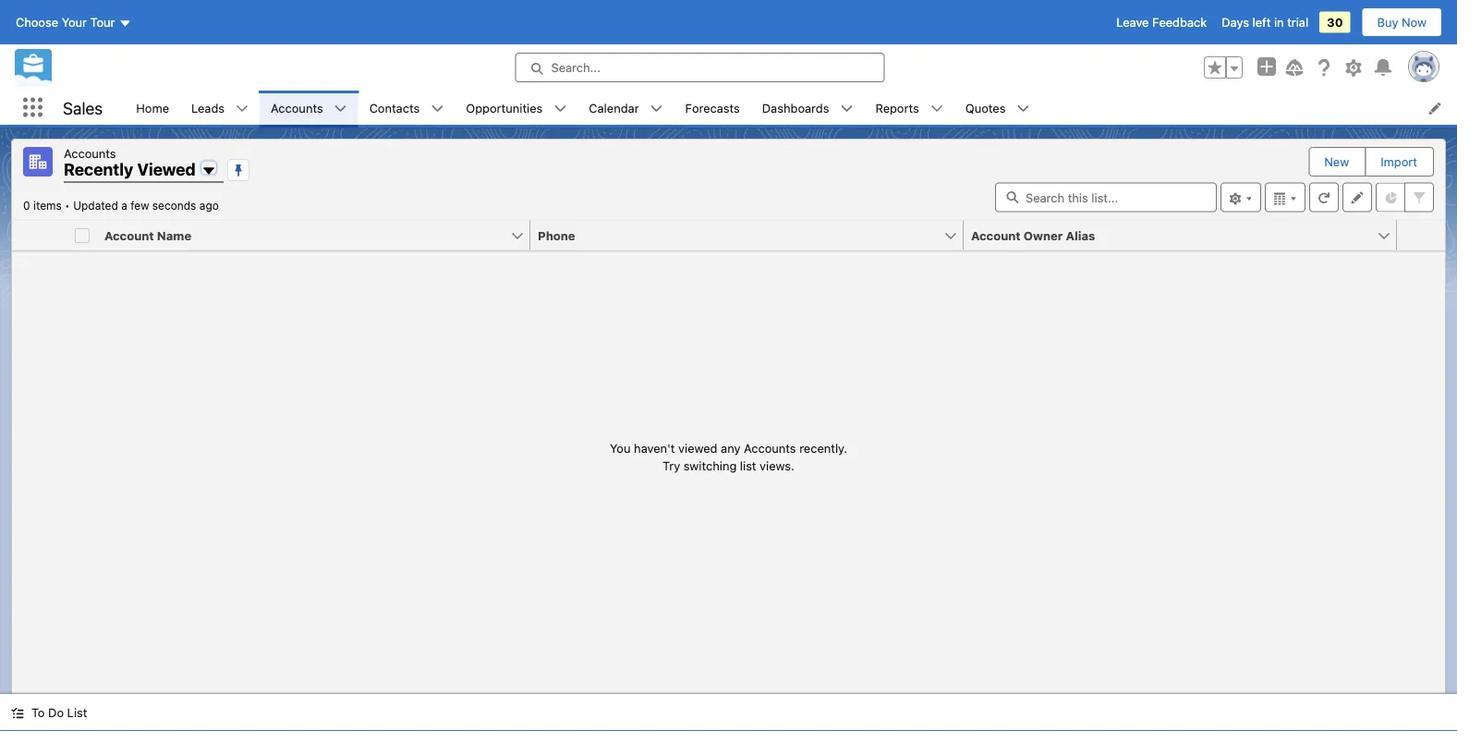 Task type: vqa. For each thing, say whether or not it's contained in the screenshot.
tour
yes



Task type: describe. For each thing, give the bounding box(es) containing it.
recently viewed|accounts|list view element
[[11, 139, 1446, 694]]

haven't
[[634, 441, 675, 454]]

account name button
[[97, 220, 510, 250]]

new button
[[1310, 148, 1364, 176]]

any
[[721, 441, 741, 454]]

viewed
[[137, 159, 196, 179]]

tour
[[90, 15, 115, 29]]

leads list item
[[180, 91, 260, 125]]

list
[[67, 706, 87, 719]]

in
[[1274, 15, 1284, 29]]

days left in trial
[[1222, 15, 1309, 29]]

choose
[[16, 15, 58, 29]]

do
[[48, 706, 64, 719]]

recently.
[[800, 441, 847, 454]]

reports
[[876, 101, 919, 115]]

choose your tour button
[[15, 7, 133, 37]]

leave feedback link
[[1117, 15, 1207, 29]]

action image
[[1397, 220, 1445, 250]]

quotes list item
[[954, 91, 1041, 125]]

account owner alias button
[[964, 220, 1377, 250]]

viewed
[[678, 441, 718, 454]]

reports list item
[[865, 91, 954, 125]]

now
[[1402, 15, 1427, 29]]

dashboards
[[762, 101, 829, 115]]

name
[[157, 228, 191, 242]]

calendar link
[[578, 91, 650, 125]]

•
[[65, 199, 70, 212]]

quotes
[[966, 101, 1006, 115]]

contacts link
[[358, 91, 431, 125]]

search...
[[551, 61, 601, 74]]

accounts image
[[23, 147, 53, 177]]

calendar list item
[[578, 91, 674, 125]]

days
[[1222, 15, 1249, 29]]

leads
[[191, 101, 225, 115]]

to do list button
[[0, 694, 98, 731]]

item number image
[[12, 220, 67, 250]]

quotes link
[[954, 91, 1017, 125]]

you
[[610, 441, 631, 454]]

0 horizontal spatial accounts
[[64, 146, 116, 160]]

30
[[1327, 15, 1343, 29]]

account for account name
[[104, 228, 154, 242]]

trial
[[1288, 15, 1309, 29]]

sales
[[63, 98, 103, 118]]

leave feedback
[[1117, 15, 1207, 29]]

buy now
[[1377, 15, 1427, 29]]

text default image for opportunities
[[554, 102, 567, 115]]

feedback
[[1152, 15, 1207, 29]]

0
[[23, 199, 30, 212]]

left
[[1253, 15, 1271, 29]]

text default image for contacts
[[431, 102, 444, 115]]

ago
[[199, 199, 219, 212]]

try
[[663, 459, 680, 472]]

home
[[136, 101, 169, 115]]

text default image for leads
[[236, 102, 249, 115]]

account name element
[[97, 220, 542, 251]]

items
[[33, 199, 62, 212]]

a
[[121, 199, 127, 212]]

views.
[[760, 459, 795, 472]]

to
[[31, 706, 45, 719]]

recently viewed status
[[23, 199, 73, 212]]



Task type: locate. For each thing, give the bounding box(es) containing it.
calendar
[[589, 101, 639, 115]]

1 account from the left
[[104, 228, 154, 242]]

text default image left reports
[[841, 102, 853, 115]]

text default image inside dashboards list item
[[841, 102, 853, 115]]

text default image
[[334, 102, 347, 115], [554, 102, 567, 115], [841, 102, 853, 115], [1017, 102, 1030, 115], [11, 707, 24, 719]]

text default image inside the calendar list item
[[650, 102, 663, 115]]

account name
[[104, 228, 191, 242]]

dashboards link
[[751, 91, 841, 125]]

action element
[[1397, 220, 1445, 251]]

2 vertical spatial accounts
[[744, 441, 796, 454]]

status
[[610, 439, 847, 475]]

0 horizontal spatial account
[[104, 228, 154, 242]]

2 text default image from the left
[[431, 102, 444, 115]]

accounts list item
[[260, 91, 358, 125]]

dashboards list item
[[751, 91, 865, 125]]

accounts inside list item
[[271, 101, 323, 115]]

text default image inside "quotes" list item
[[1017, 102, 1030, 115]]

list
[[740, 459, 756, 472]]

switching
[[684, 459, 737, 472]]

item number element
[[12, 220, 67, 251]]

account left owner at right top
[[971, 228, 1021, 242]]

leave
[[1117, 15, 1149, 29]]

2 horizontal spatial accounts
[[744, 441, 796, 454]]

text default image for quotes
[[1017, 102, 1030, 115]]

None search field
[[995, 183, 1217, 212]]

forecasts link
[[674, 91, 751, 125]]

leads link
[[180, 91, 236, 125]]

reports link
[[865, 91, 930, 125]]

3 text default image from the left
[[650, 102, 663, 115]]

choose your tour
[[16, 15, 115, 29]]

accounts
[[271, 101, 323, 115], [64, 146, 116, 160], [744, 441, 796, 454]]

cell inside recently viewed|accounts|list view "element"
[[67, 220, 97, 251]]

1 horizontal spatial accounts
[[271, 101, 323, 115]]

account owner alias element
[[964, 220, 1408, 251]]

0 vertical spatial accounts
[[271, 101, 323, 115]]

phone button
[[530, 220, 944, 250]]

text default image left to
[[11, 707, 24, 719]]

phone element
[[530, 220, 975, 251]]

import button
[[1366, 148, 1432, 176]]

1 vertical spatial accounts
[[64, 146, 116, 160]]

4 text default image from the left
[[930, 102, 943, 115]]

account down 'a'
[[104, 228, 154, 242]]

search... button
[[515, 53, 885, 82]]

status inside recently viewed|accounts|list view "element"
[[610, 439, 847, 475]]

Search Recently Viewed list view. search field
[[995, 183, 1217, 212]]

opportunities
[[466, 101, 543, 115]]

accounts up "views."
[[744, 441, 796, 454]]

forecasts
[[685, 101, 740, 115]]

accounts link
[[260, 91, 334, 125]]

updated
[[73, 199, 118, 212]]

list containing home
[[125, 91, 1457, 125]]

text default image right quotes on the top right
[[1017, 102, 1030, 115]]

home link
[[125, 91, 180, 125]]

seconds
[[152, 199, 196, 212]]

buy
[[1377, 15, 1399, 29]]

import
[[1381, 155, 1418, 169]]

text default image right leads at the left
[[236, 102, 249, 115]]

text default image for reports
[[930, 102, 943, 115]]

0 items • updated a few seconds ago
[[23, 199, 219, 212]]

few
[[130, 199, 149, 212]]

text default image left the contacts link
[[334, 102, 347, 115]]

account inside account owner alias button
[[971, 228, 1021, 242]]

text default image inside "reports" list item
[[930, 102, 943, 115]]

you haven't viewed any accounts recently. try switching list views.
[[610, 441, 847, 472]]

recently viewed
[[64, 159, 196, 179]]

buy now button
[[1362, 7, 1443, 37]]

account inside account name button
[[104, 228, 154, 242]]

recently
[[64, 159, 133, 179]]

phone
[[538, 228, 575, 242]]

opportunities list item
[[455, 91, 578, 125]]

text default image inside opportunities list item
[[554, 102, 567, 115]]

contacts list item
[[358, 91, 455, 125]]

owner
[[1024, 228, 1063, 242]]

to do list
[[31, 706, 87, 719]]

1 text default image from the left
[[236, 102, 249, 115]]

accounts right leads list item
[[271, 101, 323, 115]]

cell
[[67, 220, 97, 251]]

text default image right "calendar"
[[650, 102, 663, 115]]

alias
[[1066, 228, 1095, 242]]

2 account from the left
[[971, 228, 1021, 242]]

account
[[104, 228, 154, 242], [971, 228, 1021, 242]]

text default image for calendar
[[650, 102, 663, 115]]

text default image inside accounts list item
[[334, 102, 347, 115]]

status containing you haven't viewed any accounts recently.
[[610, 439, 847, 475]]

text default image for accounts
[[334, 102, 347, 115]]

accounts down sales
[[64, 146, 116, 160]]

text default image
[[236, 102, 249, 115], [431, 102, 444, 115], [650, 102, 663, 115], [930, 102, 943, 115]]

your
[[62, 15, 87, 29]]

account owner alias
[[971, 228, 1095, 242]]

text default image inside leads list item
[[236, 102, 249, 115]]

text default image right reports
[[930, 102, 943, 115]]

text default image inside the contacts "list item"
[[431, 102, 444, 115]]

opportunities link
[[455, 91, 554, 125]]

text default image right contacts
[[431, 102, 444, 115]]

text default image inside to do list button
[[11, 707, 24, 719]]

new
[[1325, 155, 1350, 169]]

contacts
[[369, 101, 420, 115]]

1 horizontal spatial account
[[971, 228, 1021, 242]]

group
[[1204, 56, 1243, 79]]

accounts inside you haven't viewed any accounts recently. try switching list views.
[[744, 441, 796, 454]]

list
[[125, 91, 1457, 125]]

text default image down search...
[[554, 102, 567, 115]]

text default image for dashboards
[[841, 102, 853, 115]]

account for account owner alias
[[971, 228, 1021, 242]]



